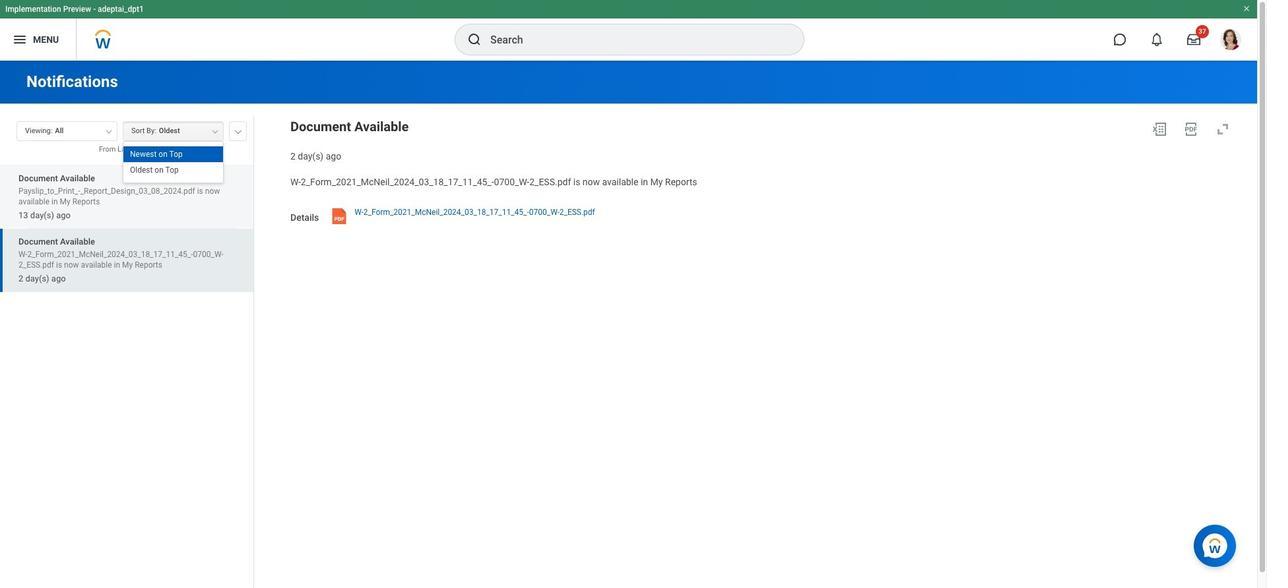 Task type: describe. For each thing, give the bounding box(es) containing it.
inbox items list box
[[0, 165, 254, 589]]

sort by list box
[[123, 147, 223, 178]]

close environment banner image
[[1243, 5, 1251, 13]]

more image
[[234, 127, 242, 134]]

notifications large image
[[1151, 33, 1164, 46]]



Task type: vqa. For each thing, say whether or not it's contained in the screenshot.
Employee's Photo (Inez Camacho)
no



Task type: locate. For each thing, give the bounding box(es) containing it.
inbox large image
[[1188, 33, 1201, 46]]

tab panel
[[0, 116, 254, 589]]

main content
[[0, 61, 1258, 589]]

banner
[[0, 0, 1258, 61]]

export to excel image
[[1152, 121, 1168, 137]]

view printable version (pdf) image
[[1184, 121, 1200, 137]]

Search Workday  search field
[[491, 25, 777, 54]]

justify image
[[12, 32, 28, 48]]

search image
[[467, 32, 483, 48]]

region
[[291, 116, 1237, 163]]

fullscreen image
[[1216, 121, 1231, 137]]

profile logan mcneil image
[[1221, 29, 1242, 53]]



